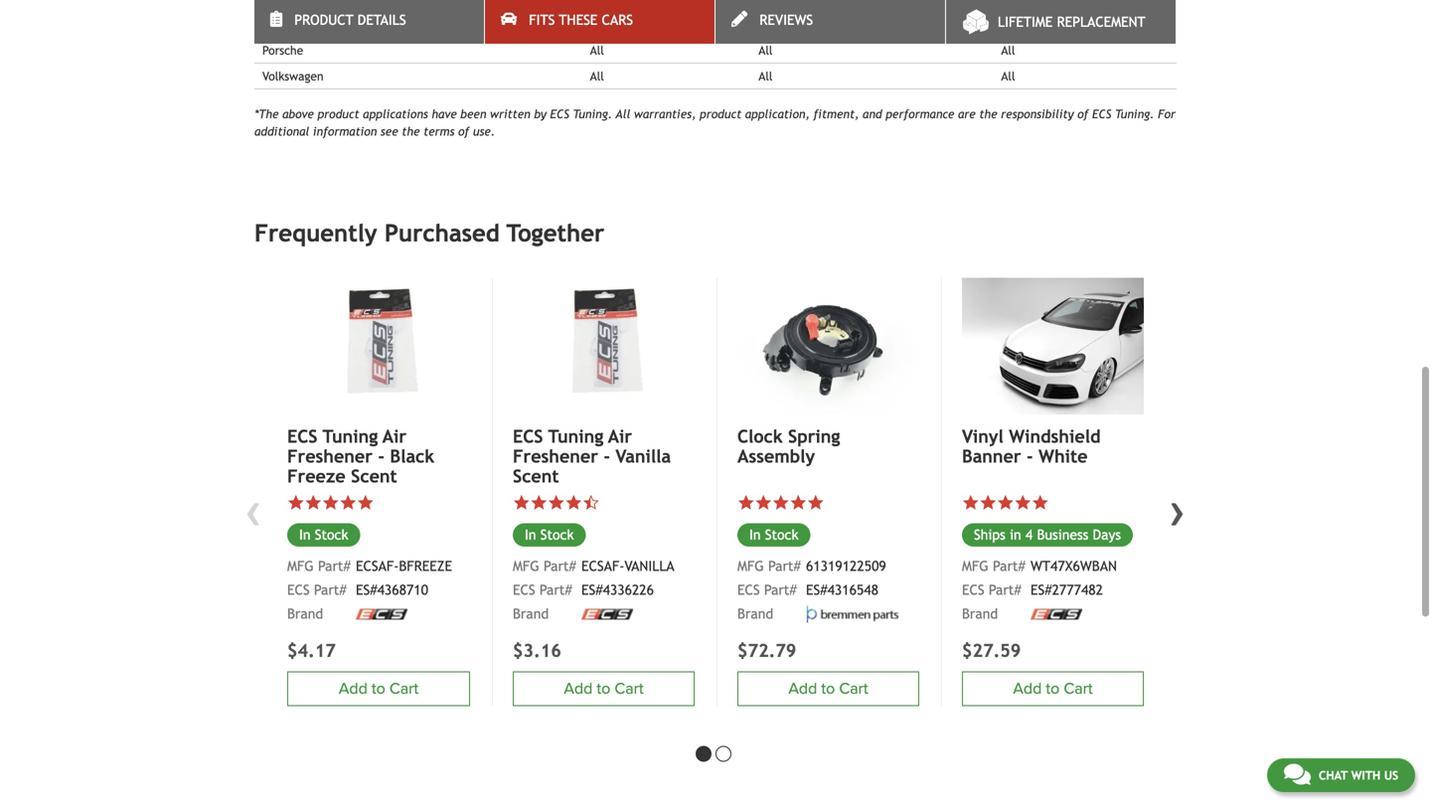 Task type: locate. For each thing, give the bounding box(es) containing it.
1 star image from the left
[[738, 494, 755, 512]]

2 add from the left
[[1013, 680, 1042, 698]]

- inside ecs tuning air freshener - black freeze scent
[[378, 446, 385, 467]]

0 horizontal spatial in stock
[[299, 527, 349, 543]]

stock up "mfg part# ecsaf-vanilla ecs part# es#4336226 brand"
[[541, 527, 574, 543]]

mfg up $3.16
[[513, 558, 540, 574]]

ecs image
[[1031, 609, 1083, 620], [356, 609, 408, 620], [582, 609, 633, 620]]

add to cart down mfg part# ecsaf-bfreeze ecs part# es#4368710 brand
[[339, 680, 419, 698]]

2 in from the left
[[299, 527, 311, 543]]

3 mfg from the left
[[287, 558, 314, 574]]

1 tuning from the left
[[323, 426, 378, 447]]

reviews
[[760, 12, 813, 28]]

2 air from the left
[[609, 426, 632, 447]]

in up "mfg part# ecsaf-vanilla ecs part# es#4336226 brand"
[[525, 527, 536, 543]]

1 ecs image from the left
[[1031, 609, 1083, 620]]

4 cart from the left
[[615, 680, 644, 698]]

0 vertical spatial of
[[1078, 107, 1089, 121]]

in stock down freeze on the bottom of page
[[299, 527, 349, 543]]

7 star image from the left
[[340, 494, 357, 512]]

0 horizontal spatial tuning.
[[573, 107, 613, 121]]

4 add from the left
[[564, 680, 593, 698]]

2 product from the left
[[700, 107, 742, 121]]

1 horizontal spatial freshener
[[513, 446, 598, 467]]

add to cart for $4.17
[[339, 680, 419, 698]]

1 horizontal spatial tuning
[[549, 426, 604, 447]]

1 stock from the left
[[765, 527, 799, 543]]

mfg up $72.79
[[738, 558, 764, 574]]

1 add from the left
[[789, 680, 818, 698]]

mfg part# wt47x6wban ecs part# es#2777482 brand
[[962, 558, 1117, 622]]

1 horizontal spatial scent
[[513, 466, 559, 486]]

mfg part# ecsaf-vanilla ecs part# es#4336226 brand
[[513, 558, 675, 622]]

1 horizontal spatial the
[[980, 107, 998, 121]]

4 brand from the left
[[513, 606, 549, 622]]

tuning inside ecs tuning air freshener - black freeze scent
[[323, 426, 378, 447]]

$4.17
[[287, 640, 336, 661]]

scent
[[351, 466, 397, 486], [513, 466, 559, 486]]

1 horizontal spatial of
[[1078, 107, 1089, 121]]

tuning
[[323, 426, 378, 447], [549, 426, 604, 447]]

› link
[[1163, 484, 1193, 537]]

mfg inside mfg part# 61319122509 ecs part# es#4316548 brand
[[738, 558, 764, 574]]

in
[[750, 527, 761, 543], [299, 527, 311, 543], [525, 527, 536, 543]]

ecs tuning air freshener - black freeze scent link
[[287, 426, 470, 486]]

1 add to cart button from the left
[[738, 672, 920, 706]]

brand inside mfg part# wt47x6wban ecs part# es#2777482 brand
[[962, 606, 998, 622]]

ecs image down es#4368710
[[356, 609, 408, 620]]

3 in stock from the left
[[525, 527, 574, 543]]

white
[[1039, 446, 1088, 467]]

star image
[[738, 494, 755, 512], [790, 494, 807, 512], [807, 494, 825, 512], [962, 494, 980, 512], [1032, 494, 1049, 512], [287, 494, 305, 512], [340, 494, 357, 512], [530, 494, 548, 512]]

stock for ecs tuning air freshener - black freeze scent
[[315, 527, 349, 543]]

1 horizontal spatial tuning.
[[1115, 107, 1155, 121]]

and
[[863, 107, 882, 121]]

tuning up freeze on the bottom of page
[[323, 426, 378, 447]]

4 add to cart button from the left
[[513, 672, 695, 706]]

2 ecs image from the left
[[356, 609, 408, 620]]

freshener for freeze
[[287, 446, 373, 467]]

1 mfg from the left
[[738, 558, 764, 574]]

3 stock from the left
[[541, 527, 574, 543]]

2 add to cart button from the left
[[962, 672, 1144, 706]]

*the
[[255, 107, 279, 121]]

of down 'been'
[[458, 124, 470, 138]]

tuning for freeze
[[323, 426, 378, 447]]

ecs image down es#4336226 at bottom left
[[582, 609, 633, 620]]

ecs tuning air freshener - black freeze scent
[[287, 426, 435, 486]]

replacement
[[1057, 14, 1146, 30]]

in stock up mfg part# 61319122509 ecs part# es#4316548 brand
[[750, 527, 799, 543]]

ecsaf- up es#4336226 at bottom left
[[582, 558, 625, 574]]

to for $72.79
[[822, 680, 835, 698]]

ecsaf- inside mfg part# ecsaf-bfreeze ecs part# es#4368710 brand
[[356, 558, 399, 574]]

mfg for $4.17
[[287, 558, 314, 574]]

to
[[822, 680, 835, 698], [1046, 680, 1060, 698], [372, 680, 386, 698], [597, 680, 611, 698]]

1 in from the left
[[750, 527, 761, 543]]

$72.79
[[738, 640, 797, 661]]

1 horizontal spatial -
[[604, 446, 610, 467]]

3 add to cart from the left
[[339, 680, 419, 698]]

ecs tuning air freshener - vanilla scent link
[[513, 426, 695, 486]]

tuning.
[[573, 107, 613, 121], [1115, 107, 1155, 121]]

in for clock spring assembly
[[750, 527, 761, 543]]

add for $27.59
[[1013, 680, 1042, 698]]

1 scent from the left
[[351, 466, 397, 486]]

3 brand from the left
[[287, 606, 323, 622]]

mfg inside "mfg part# ecsaf-vanilla ecs part# es#4336226 brand"
[[513, 558, 540, 574]]

1 horizontal spatial in
[[525, 527, 536, 543]]

chat with us
[[1319, 769, 1399, 782]]

part#
[[768, 558, 801, 574], [993, 558, 1026, 574], [318, 558, 351, 574], [544, 558, 576, 574], [764, 582, 797, 598], [989, 582, 1022, 598], [314, 582, 347, 598], [540, 582, 572, 598]]

ecs inside mfg part# ecsaf-bfreeze ecs part# es#4368710 brand
[[287, 582, 310, 598]]

performance
[[886, 107, 955, 121]]

air inside 'ecs tuning air freshener - vanilla scent'
[[609, 426, 632, 447]]

2 star image from the left
[[772, 494, 790, 512]]

2 horizontal spatial in
[[750, 527, 761, 543]]

- for black
[[378, 446, 385, 467]]

mfg inside mfg part# wt47x6wban ecs part# es#2777482 brand
[[962, 558, 989, 574]]

2 stock from the left
[[315, 527, 349, 543]]

1 air from the left
[[383, 426, 407, 447]]

3 add from the left
[[339, 680, 368, 698]]

add to cart button down the $4.17
[[287, 672, 470, 706]]

1 in stock from the left
[[750, 527, 799, 543]]

scent inside ecs tuning air freshener - black freeze scent
[[351, 466, 397, 486]]

brand up $72.79
[[738, 606, 774, 622]]

in stock
[[750, 527, 799, 543], [299, 527, 349, 543], [525, 527, 574, 543]]

8 star image from the left
[[530, 494, 548, 512]]

stock up mfg part# 61319122509 ecs part# es#4316548 brand
[[765, 527, 799, 543]]

es#4368710
[[356, 582, 428, 598]]

vinyl
[[962, 426, 1004, 447]]

brand up the $4.17
[[287, 606, 323, 622]]

1 horizontal spatial in stock
[[525, 527, 574, 543]]

2 - from the left
[[604, 446, 610, 467]]

mfg part# 61319122509 ecs part# es#4316548 brand
[[738, 558, 887, 622]]

add to cart button down $3.16
[[513, 672, 695, 706]]

4
[[1026, 527, 1033, 543]]

in down freeze on the bottom of page
[[299, 527, 311, 543]]

mfg for $27.59
[[962, 558, 989, 574]]

0 horizontal spatial product
[[318, 107, 359, 121]]

terms
[[424, 124, 455, 138]]

mfg down the ships
[[962, 558, 989, 574]]

2 ecsaf- from the left
[[582, 558, 625, 574]]

product
[[318, 107, 359, 121], [700, 107, 742, 121]]

add to cart down $72.79
[[789, 680, 869, 698]]

stock
[[765, 527, 799, 543], [315, 527, 349, 543], [541, 527, 574, 543]]

to for $3.16
[[597, 680, 611, 698]]

$3.16
[[513, 640, 562, 661]]

mfg
[[738, 558, 764, 574], [962, 558, 989, 574], [287, 558, 314, 574], [513, 558, 540, 574]]

clock
[[738, 426, 783, 447]]

6 star image from the left
[[287, 494, 305, 512]]

add to cart for $27.59
[[1013, 680, 1093, 698]]

3 in from the left
[[525, 527, 536, 543]]

cart for $3.16
[[615, 680, 644, 698]]

half star image
[[583, 494, 600, 512]]

2 to from the left
[[1046, 680, 1060, 698]]

1 freshener from the left
[[287, 446, 373, 467]]

1 horizontal spatial ecs image
[[582, 609, 633, 620]]

2 freshener from the left
[[513, 446, 598, 467]]

0 horizontal spatial ecsaf-
[[356, 558, 399, 574]]

4 mfg from the left
[[513, 558, 540, 574]]

to for $27.59
[[1046, 680, 1060, 698]]

air down the ecs tuning air freshener - black freeze scent image on the left of page
[[383, 426, 407, 447]]

in stock for ecs tuning air freshener - vanilla scent
[[525, 527, 574, 543]]

5 star image from the left
[[1015, 494, 1032, 512]]

3 cart from the left
[[390, 680, 419, 698]]

ecs inside mfg part# wt47x6wban ecs part# es#2777482 brand
[[962, 582, 985, 598]]

4 add to cart from the left
[[564, 680, 644, 698]]

ecs image down es#2777482
[[1031, 609, 1083, 620]]

add for $4.17
[[339, 680, 368, 698]]

- for vanilla
[[604, 446, 610, 467]]

1 ecsaf- from the left
[[356, 558, 399, 574]]

volkswagen
[[262, 69, 324, 83]]

of
[[1078, 107, 1089, 121], [458, 124, 470, 138]]

3 add to cart button from the left
[[287, 672, 470, 706]]

ecsaf- up es#4368710
[[356, 558, 399, 574]]

add for $72.79
[[789, 680, 818, 698]]

3 star image from the left
[[807, 494, 825, 512]]

in up mfg part# 61319122509 ecs part# es#4316548 brand
[[750, 527, 761, 543]]

1 to from the left
[[822, 680, 835, 698]]

- inside 'ecs tuning air freshener - vanilla scent'
[[604, 446, 610, 467]]

2 horizontal spatial ecs image
[[1031, 609, 1083, 620]]

1 brand from the left
[[738, 606, 774, 622]]

spring
[[788, 426, 841, 447]]

freshener up half star icon
[[513, 446, 598, 467]]

3 to from the left
[[372, 680, 386, 698]]

4 to from the left
[[597, 680, 611, 698]]

the right are
[[980, 107, 998, 121]]

2 in stock from the left
[[299, 527, 349, 543]]

add to cart down "mfg part# ecsaf-vanilla ecs part# es#4336226 brand"
[[564, 680, 644, 698]]

cart for $72.79
[[840, 680, 869, 698]]

0 horizontal spatial ecs image
[[356, 609, 408, 620]]

2 cart from the left
[[1064, 680, 1093, 698]]

1 vertical spatial of
[[458, 124, 470, 138]]

chat with us link
[[1267, 759, 1416, 792]]

add to cart button for $72.79
[[738, 672, 920, 706]]

with
[[1352, 769, 1381, 782]]

1 cart from the left
[[840, 680, 869, 698]]

- left black
[[378, 446, 385, 467]]

add to cart button for $3.16
[[513, 672, 695, 706]]

2 tuning from the left
[[549, 426, 604, 447]]

2 tuning. from the left
[[1115, 107, 1155, 121]]

fitment,
[[814, 107, 859, 121]]

brand
[[738, 606, 774, 622], [962, 606, 998, 622], [287, 606, 323, 622], [513, 606, 549, 622]]

add to cart
[[789, 680, 869, 698], [1013, 680, 1093, 698], [339, 680, 419, 698], [564, 680, 644, 698]]

of right responsibility
[[1078, 107, 1089, 121]]

1 horizontal spatial stock
[[541, 527, 574, 543]]

cars
[[602, 12, 633, 28]]

information
[[313, 124, 377, 138]]

-
[[378, 446, 385, 467], [604, 446, 610, 467], [1027, 446, 1034, 467]]

0 horizontal spatial stock
[[315, 527, 349, 543]]

clock spring assembly
[[738, 426, 841, 467]]

0 horizontal spatial scent
[[351, 466, 397, 486]]

brand up $3.16
[[513, 606, 549, 622]]

tuning for scent
[[549, 426, 604, 447]]

tuning. right the 'by'
[[573, 107, 613, 121]]

add
[[789, 680, 818, 698], [1013, 680, 1042, 698], [339, 680, 368, 698], [564, 680, 593, 698]]

0 horizontal spatial air
[[383, 426, 407, 447]]

3 ecs image from the left
[[582, 609, 633, 620]]

es#2777482
[[1031, 582, 1104, 598]]

add to cart down $27.59
[[1013, 680, 1093, 698]]

air down ecs tuning air freshener - vanilla scent image
[[609, 426, 632, 447]]

1 horizontal spatial product
[[700, 107, 742, 121]]

freshener left black
[[287, 446, 373, 467]]

air inside ecs tuning air freshener - black freeze scent
[[383, 426, 407, 447]]

lifetime
[[998, 14, 1053, 30]]

star image
[[755, 494, 772, 512], [772, 494, 790, 512], [980, 494, 997, 512], [997, 494, 1015, 512], [1015, 494, 1032, 512], [305, 494, 322, 512], [322, 494, 340, 512], [357, 494, 374, 512], [513, 494, 530, 512], [548, 494, 565, 512], [565, 494, 583, 512]]

- left "white"
[[1027, 446, 1034, 467]]

2 horizontal spatial in stock
[[750, 527, 799, 543]]

stock down freeze on the bottom of page
[[315, 527, 349, 543]]

1 add to cart from the left
[[789, 680, 869, 698]]

see
[[381, 124, 398, 138]]

6 star image from the left
[[305, 494, 322, 512]]

2 scent from the left
[[513, 466, 559, 486]]

product up information
[[318, 107, 359, 121]]

tuning up half star icon
[[549, 426, 604, 447]]

freshener
[[287, 446, 373, 467], [513, 446, 598, 467]]

frequently purchased together
[[255, 219, 605, 247]]

in for ecs tuning air freshener - vanilla scent
[[525, 527, 536, 543]]

1 - from the left
[[378, 446, 385, 467]]

0 horizontal spatial in
[[299, 527, 311, 543]]

0 horizontal spatial the
[[402, 124, 420, 138]]

0 vertical spatial the
[[980, 107, 998, 121]]

chat
[[1319, 769, 1348, 782]]

in stock up "mfg part# ecsaf-vanilla ecs part# es#4336226 brand"
[[525, 527, 574, 543]]

add to cart button for $4.17
[[287, 672, 470, 706]]

all
[[590, 17, 604, 31], [759, 17, 773, 31], [1001, 17, 1016, 31], [590, 43, 604, 57], [759, 43, 773, 57], [1001, 43, 1016, 57], [590, 69, 604, 83], [759, 69, 773, 83], [1001, 69, 1016, 83], [616, 107, 631, 121]]

0 horizontal spatial -
[[378, 446, 385, 467]]

1 horizontal spatial ecsaf-
[[582, 558, 625, 574]]

ecs
[[550, 107, 570, 121], [1093, 107, 1112, 121], [287, 426, 318, 447], [513, 426, 543, 447], [738, 582, 760, 598], [962, 582, 985, 598], [287, 582, 310, 598], [513, 582, 535, 598]]

vinyl windshield banner - white
[[962, 426, 1101, 467]]

- left vanilla
[[604, 446, 610, 467]]

ecs tuning air freshener - black freeze scent image
[[287, 278, 470, 415]]

mfg inside mfg part# ecsaf-bfreeze ecs part# es#4368710 brand
[[287, 558, 314, 574]]

add to cart button down $27.59
[[962, 672, 1144, 706]]

ecs inside 'ecs tuning air freshener - vanilla scent'
[[513, 426, 543, 447]]

7 star image from the left
[[322, 494, 340, 512]]

brand up $27.59
[[962, 606, 998, 622]]

tuning inside 'ecs tuning air freshener - vanilla scent'
[[549, 426, 604, 447]]

0 horizontal spatial freshener
[[287, 446, 373, 467]]

air
[[383, 426, 407, 447], [609, 426, 632, 447]]

add to cart button down $72.79
[[738, 672, 920, 706]]

frequently
[[255, 219, 377, 247]]

application,
[[745, 107, 810, 121]]

freshener inside ecs tuning air freshener - black freeze scent
[[287, 446, 373, 467]]

2 brand from the left
[[962, 606, 998, 622]]

3 - from the left
[[1027, 446, 1034, 467]]

in
[[1010, 527, 1022, 543]]

ecsaf- inside "mfg part# ecsaf-vanilla ecs part# es#4336226 brand"
[[582, 558, 625, 574]]

ecs image for $27.59
[[1031, 609, 1083, 620]]

es#4316548
[[806, 582, 879, 598]]

freshener inside 'ecs tuning air freshener - vanilla scent'
[[513, 446, 598, 467]]

brand inside mfg part# 61319122509 ecs part# es#4316548 brand
[[738, 606, 774, 622]]

2 mfg from the left
[[962, 558, 989, 574]]

0 horizontal spatial tuning
[[323, 426, 378, 447]]

tuning. left for
[[1115, 107, 1155, 121]]

product details link
[[255, 0, 484, 44]]

2 horizontal spatial stock
[[765, 527, 799, 543]]

ecs image for $4.17
[[356, 609, 408, 620]]

product right the warranties,
[[700, 107, 742, 121]]

the right see
[[402, 124, 420, 138]]

in stock for ecs tuning air freshener - black freeze scent
[[299, 527, 349, 543]]

2 horizontal spatial -
[[1027, 446, 1034, 467]]

mfg up the $4.17
[[287, 558, 314, 574]]

the
[[980, 107, 998, 121], [402, 124, 420, 138]]

us
[[1385, 769, 1399, 782]]

1 tuning. from the left
[[573, 107, 613, 121]]

1 horizontal spatial air
[[609, 426, 632, 447]]

*the above product applications have been written by                 ecs tuning. all warranties, product application, fitment,                 and performance are the responsibility of ecs tuning.                 for additional information see the terms of use.
[[255, 107, 1176, 138]]

2 add to cart from the left
[[1013, 680, 1093, 698]]



Task type: describe. For each thing, give the bounding box(es) containing it.
bremmen parts image
[[806, 606, 906, 623]]

bfreeze
[[399, 558, 452, 574]]

applications
[[363, 107, 428, 121]]

vanilla
[[616, 446, 671, 467]]

- inside vinyl windshield banner - white
[[1027, 446, 1034, 467]]

all inside *the above product applications have been written by                 ecs tuning. all warranties, product application, fitment,                 and performance are the responsibility of ecs tuning.                 for additional information see the terms of use.
[[616, 107, 631, 121]]

add to cart for $3.16
[[564, 680, 644, 698]]

ecsaf- for $3.16
[[582, 558, 625, 574]]

add for $3.16
[[564, 680, 593, 698]]

written
[[490, 107, 531, 121]]

brand inside mfg part# ecsaf-bfreeze ecs part# es#4368710 brand
[[287, 606, 323, 622]]

vinyl windshield banner - white link
[[962, 426, 1144, 467]]

4 star image from the left
[[997, 494, 1015, 512]]

ecs inside mfg part# 61319122509 ecs part# es#4316548 brand
[[738, 582, 760, 598]]

ecs tuning air freshener - vanilla scent image
[[513, 278, 695, 415]]

freeze
[[287, 466, 346, 486]]

1 star image from the left
[[755, 494, 772, 512]]

warranties,
[[634, 107, 696, 121]]

2 star image from the left
[[790, 494, 807, 512]]

product
[[295, 12, 354, 28]]

0 horizontal spatial of
[[458, 124, 470, 138]]

vanilla
[[625, 558, 675, 574]]

cart for $27.59
[[1064, 680, 1093, 698]]

windshield
[[1009, 426, 1101, 447]]

air for black
[[383, 426, 407, 447]]

stock for ecs tuning air freshener - vanilla scent
[[541, 527, 574, 543]]

comments image
[[1284, 763, 1311, 786]]

fits these cars link
[[485, 0, 715, 44]]

ecs inside "mfg part# ecsaf-vanilla ecs part# es#4336226 brand"
[[513, 582, 535, 598]]

$27.59
[[962, 640, 1021, 661]]

ships
[[974, 527, 1006, 543]]

5 star image from the left
[[1032, 494, 1049, 512]]

11 star image from the left
[[565, 494, 583, 512]]

clock spring assembly link
[[738, 426, 920, 467]]

es#4336226
[[582, 582, 654, 598]]

mini
[[262, 17, 285, 31]]

ecs inside ecs tuning air freshener - black freeze scent
[[287, 426, 318, 447]]

vinyl windshield banner - white image
[[962, 278, 1144, 415]]

purchased
[[385, 219, 500, 247]]

use.
[[473, 124, 495, 138]]

to for $4.17
[[372, 680, 386, 698]]

mfg part# ecsaf-bfreeze ecs part# es#4368710 brand
[[287, 558, 452, 622]]

by
[[534, 107, 547, 121]]

in stock for clock spring assembly
[[750, 527, 799, 543]]

10 star image from the left
[[548, 494, 565, 512]]

banner
[[962, 446, 1022, 467]]

add to cart button for $27.59
[[962, 672, 1144, 706]]

product details
[[295, 12, 406, 28]]

for
[[1158, 107, 1176, 121]]

together
[[507, 219, 605, 247]]

scent inside 'ecs tuning air freshener - vanilla scent'
[[513, 466, 559, 486]]

days
[[1093, 527, 1122, 543]]

add to cart for $72.79
[[789, 680, 869, 698]]

ecs image for $3.16
[[582, 609, 633, 620]]

1 product from the left
[[318, 107, 359, 121]]

assembly
[[738, 446, 815, 467]]

have
[[432, 107, 457, 121]]

fits these cars
[[529, 12, 633, 28]]

8 star image from the left
[[357, 494, 374, 512]]

business
[[1037, 527, 1089, 543]]

been
[[461, 107, 487, 121]]

1 vertical spatial the
[[402, 124, 420, 138]]

responsibility
[[1001, 107, 1074, 121]]

wt47x6wban
[[1031, 558, 1117, 574]]

are
[[958, 107, 976, 121]]

black
[[390, 446, 435, 467]]

brand inside "mfg part# ecsaf-vanilla ecs part# es#4336226 brand"
[[513, 606, 549, 622]]

air for vanilla
[[609, 426, 632, 447]]

9 star image from the left
[[513, 494, 530, 512]]

4 star image from the left
[[962, 494, 980, 512]]

mfg for $72.79
[[738, 558, 764, 574]]

fits
[[529, 12, 555, 28]]

stock for clock spring assembly
[[765, 527, 799, 543]]

reviews link
[[716, 0, 945, 44]]

mfg for $3.16
[[513, 558, 540, 574]]

clock spring assembly image
[[738, 278, 920, 415]]

cart for $4.17
[[390, 680, 419, 698]]

3 star image from the left
[[980, 494, 997, 512]]

lifetime replacement link
[[946, 0, 1176, 44]]

lifetime replacement
[[998, 14, 1146, 30]]

freshener for scent
[[513, 446, 598, 467]]

details
[[358, 12, 406, 28]]

ecsaf- for $4.17
[[356, 558, 399, 574]]

these
[[559, 12, 598, 28]]

porsche
[[262, 43, 303, 57]]

ships in 4 business days
[[974, 527, 1122, 543]]

above
[[282, 107, 314, 121]]

in for ecs tuning air freshener - black freeze scent
[[299, 527, 311, 543]]

›
[[1170, 484, 1186, 537]]

additional
[[255, 124, 309, 138]]

61319122509
[[806, 558, 887, 574]]

ecs tuning air freshener - vanilla scent
[[513, 426, 671, 486]]



Task type: vqa. For each thing, say whether or not it's contained in the screenshot.


